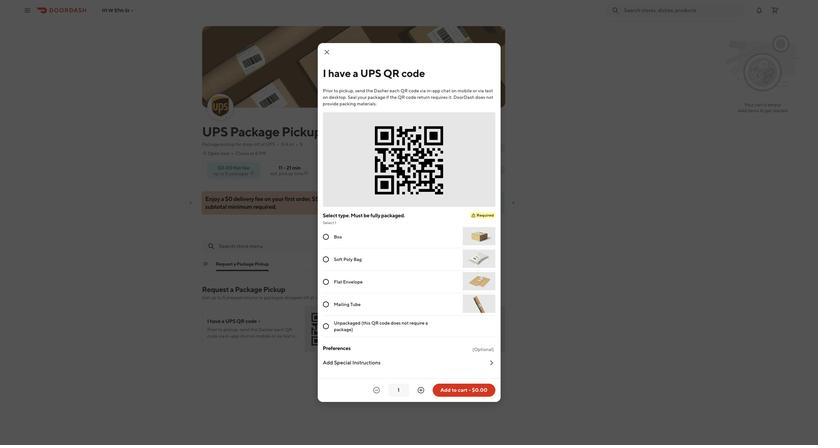 Task type: describe. For each thing, give the bounding box(es) containing it.
flat
[[334, 280, 342, 285]]

prior
[[323, 88, 333, 93]]

affix
[[361, 327, 371, 333]]

i have a ups qr code dialog
[[318, 43, 501, 402]]

cart inside your cart is empty add items to get started
[[755, 102, 763, 107]]

packing inside prior to pickup, send the dasher each qr code via in-app chat on mobile or via text on desktop.  seal your package if the qr code return requires it. doordash does not provide packing materials.
[[340, 101, 356, 106]]

package up package pickup for drop-off at ups • 0.4 mi • $
[[230, 124, 279, 139]]

dropped
[[285, 295, 302, 301]]

your cart is empty add items to get started
[[738, 102, 788, 113]]

qr right each
[[401, 88, 408, 93]]

closes
[[235, 151, 249, 156]]

mobile
[[458, 88, 472, 93]]

pickup for request a package pickup
[[255, 262, 269, 267]]

on inside affix the label on your sealed package. doordash does not provide printing for labels or packing materials.
[[391, 327, 397, 333]]

package
[[368, 95, 385, 100]]

text
[[485, 88, 493, 93]]

57th
[[114, 8, 124, 13]]

label inside affix the label on your sealed package. doordash does not provide printing for labels or packing materials.
[[380, 327, 390, 333]]

enjoy
[[205, 196, 220, 203]]

Item Search search field
[[219, 243, 308, 250]]

fee inside enjoy a $0 delivery fee on your first order, $5 subtotal minimum required.
[[255, 196, 263, 203]]

add button
[[330, 338, 347, 349]]

package pickup for drop-off at ups • 0.4 mi • $
[[202, 142, 303, 147]]

poly
[[344, 257, 353, 262]]

soft poly bag
[[334, 257, 362, 262]]

add for add to cart - $0.00
[[441, 387, 451, 394]]

to for add to cart - $0.00
[[452, 387, 457, 394]]

more
[[481, 146, 492, 151]]

subtotal
[[205, 204, 227, 210]]

prior to pickup, send the dasher each qr code via in-app chat on mobile or via text on desktop.  seal your package if the qr code return requires it. doordash does not provide packing materials.
[[323, 88, 493, 106]]

receipt.
[[399, 295, 415, 301]]

i inside i have a ups qr code 'dialog'
[[323, 67, 326, 79]]

on down "prior" on the left of page
[[323, 95, 328, 100]]

chat
[[441, 88, 451, 93]]

instructions
[[352, 360, 381, 366]]

(this
[[361, 321, 371, 326]]

i have a ups qr code image
[[305, 306, 351, 353]]

pickup,
[[339, 88, 354, 93]]

(optional)
[[473, 347, 494, 352]]

code inside unpackaged (this qr code does not require a package)
[[380, 321, 390, 326]]

1 via from the left
[[420, 88, 426, 93]]

type.
[[338, 213, 350, 219]]

pickup for request a package pickup get up to 5 prepaid returns or packages dropped off at ups. dasher will send you a photo of the receipt.
[[263, 286, 285, 294]]

111
[[102, 8, 107, 13]]

minimum
[[228, 204, 252, 210]]

seal
[[348, 95, 357, 100]]

fully
[[371, 213, 380, 219]]

more info button
[[470, 143, 505, 154]]

0 horizontal spatial off
[[254, 142, 260, 147]]

or inside prior to pickup, send the dasher each qr code via in-app chat on mobile or via text on desktop.  seal your package if the qr code return requires it. doordash does not provide packing materials.
[[473, 88, 477, 93]]

mailing tube
[[334, 302, 361, 307]]

mailing
[[334, 302, 349, 307]]

does inside unpackaged (this qr code does not require a package)
[[391, 321, 401, 326]]

ups inside 'dialog'
[[360, 67, 381, 79]]

your inside affix the label on your sealed package. doordash does not provide printing for labels or packing materials.
[[397, 327, 407, 333]]

21
[[286, 165, 291, 171]]

of
[[386, 295, 390, 301]]

0.4
[[281, 142, 288, 147]]

open
[[208, 151, 220, 156]]

printing
[[419, 334, 435, 339]]

time
[[294, 171, 303, 176]]

materials. inside affix the label on your sealed package. doordash does not provide printing for labels or packing materials.
[[397, 340, 417, 346]]

request a package pickup get up to 5 prepaid returns or packages dropped off at ups. dasher will send you a photo of the receipt.
[[202, 286, 415, 301]]

flat
[[233, 165, 241, 171]]

flat envelope image
[[463, 272, 495, 291]]

in-
[[427, 88, 433, 93]]

select type. must be fully packaged. group
[[323, 212, 495, 337]]

special
[[334, 360, 351, 366]]

empty
[[768, 102, 781, 107]]

returns
[[243, 295, 258, 301]]

increase quantity by 1 image
[[417, 387, 425, 395]]

add to cart - $0.00 button
[[433, 384, 495, 397]]

to inside your cart is empty add items to get started
[[760, 108, 764, 113]]

0 vertical spatial pickup
[[282, 124, 322, 139]]

code down returns
[[245, 319, 257, 325]]

111 w 57th st
[[102, 8, 130, 13]]

code up return
[[409, 88, 419, 93]]

0 items, open order cart image
[[771, 6, 779, 14]]

$0.00 inside button
[[472, 387, 488, 394]]

dasher inside request a package pickup get up to 5 prepaid returns or packages dropped off at ups. dasher will send you a photo of the receipt.
[[326, 295, 341, 301]]

first
[[285, 196, 295, 203]]

st
[[125, 8, 130, 13]]

5 inside request a package pickup get up to 5 prepaid returns or packages dropped off at ups. dasher will send you a photo of the receipt.
[[223, 295, 225, 301]]

required
[[477, 213, 494, 218]]

order,
[[296, 196, 311, 203]]

add special instructions
[[323, 360, 381, 366]]

doordash inside affix the label on your sealed package. doordash does not provide printing for labels or packing materials.
[[361, 334, 382, 339]]

i have a ups shipping label image
[[459, 306, 505, 353]]

0 horizontal spatial fee
[[242, 165, 249, 171]]

your inside prior to pickup, send the dasher each qr code via in-app chat on mobile or via text on desktop.  seal your package if the qr code return requires it. doordash does not provide packing materials.
[[358, 95, 367, 100]]

ups down prepaid
[[225, 319, 236, 325]]

package down item search search box
[[237, 262, 254, 267]]

not inside prior to pickup, send the dasher each qr code via in-app chat on mobile or via text on desktop.  seal your package if the qr code return requires it. doordash does not provide packing materials.
[[486, 95, 493, 100]]

request for request a package pickup get up to 5 prepaid returns or packages dropped off at ups. dasher will send you a photo of the receipt.
[[202, 286, 229, 294]]

ups up open
[[202, 124, 228, 139]]

to for up to 5 packages
[[220, 171, 224, 176]]

now
[[221, 151, 230, 156]]

provide inside affix the label on your sealed package. doordash does not provide printing for labels or packing materials.
[[402, 334, 418, 339]]

it.
[[449, 95, 453, 100]]

up inside request a package pickup get up to 5 prepaid returns or packages dropped off at ups. dasher will send you a photo of the receipt.
[[211, 295, 216, 301]]

is
[[764, 102, 767, 107]]

require
[[410, 321, 425, 326]]

2 horizontal spatial •
[[296, 142, 298, 147]]

have inside 'dialog'
[[328, 67, 351, 79]]

drop-
[[243, 142, 254, 147]]

decrease quantity by 1 image
[[373, 387, 380, 395]]

request a package pickup
[[216, 262, 269, 267]]

est.
[[271, 171, 278, 176]]

open menu image
[[24, 6, 31, 14]]

$0.00 flat fee
[[218, 165, 249, 171]]

$5
[[312, 196, 319, 203]]

Mailing Tube radio
[[323, 302, 329, 308]]

shipping
[[391, 319, 411, 325]]

materials. inside prior to pickup, send the dasher each qr code via in-app chat on mobile or via text on desktop.  seal your package if the qr code return requires it. doordash does not provide packing materials.
[[357, 101, 377, 106]]

send inside prior to pickup, send the dasher each qr code via in-app chat on mobile or via text on desktop.  seal your package if the qr code return requires it. doordash does not provide packing materials.
[[355, 88, 365, 93]]

0 horizontal spatial packages
[[229, 171, 248, 176]]

i have a ups qr code inside 'dialog'
[[323, 67, 425, 79]]

more info
[[481, 146, 501, 151]]

sealed
[[408, 327, 421, 333]]

have for i have a ups qr code image
[[210, 319, 221, 325]]

code left return
[[406, 95, 416, 100]]

be
[[364, 213, 370, 219]]

package up open
[[202, 142, 220, 147]]

Box radio
[[323, 234, 329, 240]]

package.
[[422, 327, 441, 333]]

cart inside button
[[458, 387, 468, 394]]

1 horizontal spatial at
[[261, 142, 265, 147]]

desktop.
[[329, 95, 347, 100]]

open now
[[208, 151, 230, 156]]

to inside request a package pickup get up to 5 prepaid returns or packages dropped off at ups. dasher will send you a photo of the receipt.
[[217, 295, 222, 301]]

add inside your cart is empty add items to get started
[[738, 108, 747, 113]]



Task type: vqa. For each thing, say whether or not it's contained in the screenshot.
Schedule Time Selected radio
no



Task type: locate. For each thing, give the bounding box(es) containing it.
1 horizontal spatial label
[[412, 319, 423, 325]]

1 vertical spatial for
[[436, 334, 442, 339]]

111 w 57th st button
[[102, 8, 135, 13]]

0 vertical spatial your
[[358, 95, 367, 100]]

Soft Poly Bag radio
[[323, 257, 329, 263]]

save
[[491, 168, 501, 173]]

pickup
[[282, 124, 322, 139], [255, 262, 269, 267], [263, 286, 285, 294]]

pickup down item search search box
[[255, 262, 269, 267]]

doordash
[[454, 95, 475, 100], [361, 334, 382, 339]]

ups left shipping
[[380, 319, 390, 325]]

bag
[[354, 257, 362, 262]]

pickup for time
[[279, 171, 293, 176]]

0 horizontal spatial •
[[231, 151, 233, 156]]

a inside unpackaged (this qr code does not require a package)
[[426, 321, 428, 326]]

i for i have a ups qr code image
[[207, 319, 209, 325]]

have for the i have a ups shipping label image
[[364, 319, 375, 325]]

1 horizontal spatial for
[[436, 334, 442, 339]]

to inside button
[[452, 387, 457, 394]]

ups up pm
[[266, 142, 275, 147]]

1 vertical spatial doordash
[[361, 334, 382, 339]]

send inside request a package pickup get up to 5 prepaid returns or packages dropped off at ups. dasher will send you a photo of the receipt.
[[350, 295, 360, 301]]

packing down unpackaged (this qr code does not require a package)
[[380, 340, 396, 346]]

0 horizontal spatial or
[[259, 295, 263, 301]]

pickup for for
[[221, 142, 235, 147]]

packaged.
[[381, 213, 405, 219]]

1 vertical spatial off
[[303, 295, 309, 301]]

you
[[361, 295, 369, 301]]

0 vertical spatial request
[[216, 262, 233, 267]]

2 vertical spatial at
[[310, 295, 314, 301]]

1
[[335, 221, 336, 225]]

Unpackaged (this QR code does not require a package) radio
[[323, 324, 329, 330]]

affix the label on your sealed package. doordash does not provide printing for labels or packing materials.
[[361, 327, 442, 346]]

packages inside request a package pickup get up to 5 prepaid returns or packages dropped off at ups. dasher will send you a photo of the receipt.
[[264, 295, 284, 301]]

0 horizontal spatial dasher
[[326, 295, 341, 301]]

5 left prepaid
[[223, 295, 225, 301]]

1 horizontal spatial i have a ups qr code
[[323, 67, 425, 79]]

have down get
[[210, 319, 221, 325]]

0 horizontal spatial label
[[380, 327, 390, 333]]

i up "prior" on the left of page
[[323, 67, 326, 79]]

1 horizontal spatial provide
[[402, 334, 418, 339]]

box image
[[463, 227, 495, 246]]

will
[[342, 295, 349, 301]]

does down unpackaged (this qr code does not require a package)
[[383, 334, 393, 339]]

doordash inside prior to pickup, send the dasher each qr code via in-app chat on mobile or via text on desktop.  seal your package if the qr code return requires it. doordash does not provide packing materials.
[[454, 95, 475, 100]]

1 horizontal spatial off
[[303, 295, 309, 301]]

i down get
[[207, 319, 209, 325]]

provide down sealed
[[402, 334, 418, 339]]

0 vertical spatial cart
[[755, 102, 763, 107]]

1 horizontal spatial cart
[[755, 102, 763, 107]]

0 vertical spatial at
[[261, 142, 265, 147]]

1 vertical spatial not
[[402, 321, 409, 326]]

1 vertical spatial pickup
[[279, 171, 293, 176]]

dasher up package
[[374, 88, 389, 93]]

not inside affix the label on your sealed package. doordash does not provide printing for labels or packing materials.
[[394, 334, 401, 339]]

• closes at 8 pm
[[231, 151, 266, 156]]

2 horizontal spatial at
[[310, 295, 314, 301]]

get
[[765, 108, 772, 113]]

have up affix
[[364, 319, 375, 325]]

1 vertical spatial send
[[350, 295, 360, 301]]

pickup up dropped
[[263, 286, 285, 294]]

unpackaged (this qr code does not require a package)
[[334, 321, 428, 333]]

2 vertical spatial pickup
[[263, 286, 285, 294]]

off right dropped
[[303, 295, 309, 301]]

materials. down package
[[357, 101, 377, 106]]

on up required.
[[264, 196, 271, 203]]

1 horizontal spatial dasher
[[374, 88, 389, 93]]

or
[[473, 88, 477, 93], [259, 295, 263, 301], [375, 340, 379, 346]]

for down package.
[[436, 334, 442, 339]]

0 vertical spatial provide
[[323, 101, 339, 106]]

add special instructions button
[[323, 354, 495, 372]]

your
[[745, 102, 754, 107]]

select
[[323, 213, 337, 219], [323, 221, 334, 225]]

package up returns
[[235, 286, 262, 294]]

qr down prepaid
[[237, 319, 244, 325]]

0 horizontal spatial doordash
[[361, 334, 382, 339]]

package inside request a package pickup get up to 5 prepaid returns or packages dropped off at ups. dasher will send you a photo of the receipt.
[[235, 286, 262, 294]]

started
[[773, 108, 788, 113]]

1 vertical spatial provide
[[402, 334, 418, 339]]

at left 8
[[250, 151, 254, 156]]

box
[[334, 235, 342, 240]]

add for add
[[334, 341, 343, 346]]

1 horizontal spatial packages
[[264, 295, 284, 301]]

ups package pickup
[[202, 124, 322, 139]]

add down your
[[738, 108, 747, 113]]

1 vertical spatial i have a ups qr code
[[207, 319, 257, 325]]

add for add special instructions
[[323, 360, 333, 366]]

soft
[[334, 257, 343, 262]]

your left first
[[272, 196, 284, 203]]

app
[[433, 88, 441, 93]]

1 vertical spatial at
[[250, 151, 254, 156]]

flat envelope
[[334, 280, 363, 285]]

up down open
[[214, 171, 219, 176]]

1 vertical spatial 5
[[223, 295, 225, 301]]

1 vertical spatial $0.00
[[472, 387, 488, 394]]

0 vertical spatial i have a ups qr code
[[323, 67, 425, 79]]

- inside button
[[469, 387, 471, 394]]

not down text
[[486, 95, 493, 100]]

on down "i have a ups shipping label"
[[391, 327, 397, 333]]

doordash down mobile
[[454, 95, 475, 100]]

does inside affix the label on your sealed package. doordash does not provide printing for labels or packing materials.
[[383, 334, 393, 339]]

notification bell image
[[756, 6, 763, 14]]

request for request a package pickup
[[216, 262, 233, 267]]

does inside prior to pickup, send the dasher each qr code via in-app chat on mobile or via text on desktop.  seal your package if the qr code return requires it. doordash does not provide packing materials.
[[475, 95, 485, 100]]

packing down seal
[[340, 101, 356, 106]]

qr down each
[[398, 95, 405, 100]]

Current quantity is 1 number field
[[392, 387, 405, 394]]

send up tube
[[350, 295, 360, 301]]

add inside "button"
[[323, 360, 333, 366]]

qr
[[383, 67, 400, 79], [401, 88, 408, 93], [398, 95, 405, 100], [237, 319, 244, 325], [372, 321, 379, 326]]

photo
[[373, 295, 385, 301]]

via up return
[[420, 88, 426, 93]]

off inside request a package pickup get up to 5 prepaid returns or packages dropped off at ups. dasher will send you a photo of the receipt.
[[303, 295, 309, 301]]

• right now
[[231, 151, 233, 156]]

0 vertical spatial for
[[236, 142, 242, 147]]

at inside request a package pickup get up to 5 prepaid returns or packages dropped off at ups. dasher will send you a photo of the receipt.
[[310, 295, 314, 301]]

request
[[216, 262, 233, 267], [202, 286, 229, 294]]

at left ups.
[[310, 295, 314, 301]]

up to 5 packages
[[214, 171, 248, 176]]

get
[[202, 295, 210, 301]]

qr up each
[[383, 67, 400, 79]]

return
[[417, 95, 430, 100]]

dasher up mailing tube option
[[326, 295, 341, 301]]

pickup right est.
[[279, 171, 293, 176]]

ups package pickup image
[[202, 26, 505, 108], [208, 95, 233, 120]]

1 vertical spatial does
[[391, 321, 401, 326]]

qr right the (this
[[372, 321, 379, 326]]

fee up required.
[[255, 196, 263, 203]]

0 vertical spatial packing
[[340, 101, 356, 106]]

add to cart - $0.00
[[441, 387, 488, 394]]

up right get
[[211, 295, 216, 301]]

0 horizontal spatial your
[[272, 196, 284, 203]]

for inside affix the label on your sealed package. doordash does not provide printing for labels or packing materials.
[[436, 334, 442, 339]]

packing
[[340, 101, 356, 106], [380, 340, 396, 346]]

•
[[277, 142, 279, 147], [296, 142, 298, 147], [231, 151, 233, 156]]

to inside prior to pickup, send the dasher each qr code via in-app chat on mobile or via text on desktop.  seal your package if the qr code return requires it. doordash does not provide packing materials.
[[334, 88, 338, 93]]

code up prior to pickup, send the dasher each qr code via in-app chat on mobile or via text on desktop.  seal your package if the qr code return requires it. doordash does not provide packing materials.
[[402, 67, 425, 79]]

2 via from the left
[[478, 88, 484, 93]]

0 vertical spatial or
[[473, 88, 477, 93]]

min
[[292, 165, 301, 171]]

the right of at left
[[391, 295, 398, 301]]

have up pickup,
[[328, 67, 351, 79]]

provide
[[323, 101, 339, 106], [402, 334, 418, 339]]

your
[[358, 95, 367, 100], [272, 196, 284, 203], [397, 327, 407, 333]]

package)
[[334, 327, 353, 333]]

$0.00
[[218, 165, 233, 171], [472, 387, 488, 394]]

your inside enjoy a $0 delivery fee on your first order, $5 subtotal minimum required.
[[272, 196, 284, 203]]

not inside unpackaged (this qr code does not require a package)
[[402, 321, 409, 326]]

at
[[261, 142, 265, 147], [250, 151, 254, 156], [310, 295, 314, 301]]

labels
[[361, 340, 374, 346]]

1 vertical spatial fee
[[255, 196, 263, 203]]

1 horizontal spatial doordash
[[454, 95, 475, 100]]

delivery
[[234, 196, 254, 203]]

add left special
[[323, 360, 333, 366]]

2 horizontal spatial your
[[397, 327, 407, 333]]

0 vertical spatial fee
[[242, 165, 249, 171]]

0 horizontal spatial not
[[394, 334, 401, 339]]

not down shipping
[[394, 334, 401, 339]]

1 vertical spatial packages
[[264, 295, 284, 301]]

$0
[[225, 196, 232, 203]]

packages left dropped
[[264, 295, 284, 301]]

1 vertical spatial up
[[211, 295, 216, 301]]

pickup up $
[[282, 124, 322, 139]]

1 horizontal spatial pickup
[[279, 171, 293, 176]]

i have a ups shipping label
[[361, 319, 423, 325]]

1 horizontal spatial your
[[358, 95, 367, 100]]

pickup up now
[[221, 142, 235, 147]]

1 vertical spatial packing
[[380, 340, 396, 346]]

0 horizontal spatial for
[[236, 142, 242, 147]]

2 select from the top
[[323, 221, 334, 225]]

does up affix the label on your sealed package. doordash does not provide printing for labels or packing materials.
[[391, 321, 401, 326]]

0 vertical spatial $0.00
[[218, 165, 233, 171]]

i have a ups qr code
[[323, 67, 425, 79], [207, 319, 257, 325]]

1 vertical spatial materials.
[[397, 340, 417, 346]]

tube
[[350, 302, 361, 307]]

request inside request a package pickup get up to 5 prepaid returns or packages dropped off at ups. dasher will send you a photo of the receipt.
[[202, 286, 229, 294]]

1 vertical spatial -
[[469, 387, 471, 394]]

0 horizontal spatial -
[[283, 165, 286, 171]]

fee right 'flat'
[[242, 165, 249, 171]]

the inside request a package pickup get up to 5 prepaid returns or packages dropped off at ups. dasher will send you a photo of the receipt.
[[391, 295, 398, 301]]

mailing tube image
[[463, 295, 495, 313]]

to for prior to pickup, send the dasher each qr code via in-app chat on mobile or via text on desktop.  seal your package if the qr code return requires it. doordash does not provide packing materials.
[[334, 88, 338, 93]]

on inside enjoy a $0 delivery fee on your first order, $5 subtotal minimum required.
[[264, 196, 271, 203]]

required.
[[253, 204, 277, 210]]

on up it.
[[452, 88, 457, 93]]

1 horizontal spatial i
[[323, 67, 326, 79]]

1 vertical spatial pickup
[[255, 262, 269, 267]]

label down "i have a ups shipping label"
[[380, 327, 390, 333]]

the up package
[[366, 88, 373, 93]]

materials.
[[357, 101, 377, 106], [397, 340, 417, 346]]

0 horizontal spatial have
[[210, 319, 221, 325]]

via
[[420, 88, 426, 93], [478, 88, 484, 93]]

w
[[108, 8, 113, 13]]

if
[[386, 95, 389, 100]]

must
[[351, 213, 363, 219]]

0 vertical spatial materials.
[[357, 101, 377, 106]]

2 vertical spatial your
[[397, 327, 407, 333]]

i have a ups qr code up package
[[323, 67, 425, 79]]

or right mobile
[[473, 88, 477, 93]]

a inside enjoy a $0 delivery fee on your first order, $5 subtotal minimum required.
[[221, 196, 224, 203]]

for left the drop-
[[236, 142, 242, 147]]

1 horizontal spatial fee
[[255, 196, 263, 203]]

5 left 'flat'
[[225, 171, 228, 176]]

or inside request a package pickup get up to 5 prepaid returns or packages dropped off at ups. dasher will send you a photo of the receipt.
[[259, 295, 263, 301]]

for
[[236, 142, 242, 147], [436, 334, 442, 339]]

soft poly bag image
[[463, 250, 495, 268]]

i for the i have a ups shipping label image
[[361, 319, 363, 325]]

i
[[323, 67, 326, 79], [207, 319, 209, 325], [361, 319, 363, 325]]

off up 8
[[254, 142, 260, 147]]

Flat Envelope radio
[[323, 279, 329, 285]]

items
[[748, 108, 759, 113]]

1 horizontal spatial or
[[375, 340, 379, 346]]

envelope
[[343, 280, 363, 285]]

i up affix
[[361, 319, 363, 325]]

1 horizontal spatial packing
[[380, 340, 396, 346]]

preferences
[[323, 346, 351, 352]]

0 vertical spatial 5
[[225, 171, 228, 176]]

dasher inside prior to pickup, send the dasher each qr code via in-app chat on mobile or via text on desktop.  seal your package if the qr code return requires it. doordash does not provide packing materials.
[[374, 88, 389, 93]]

2 horizontal spatial have
[[364, 319, 375, 325]]

packing inside affix the label on your sealed package. doordash does not provide printing for labels or packing materials.
[[380, 340, 396, 346]]

0 vertical spatial packages
[[229, 171, 248, 176]]

doordash up labels
[[361, 334, 382, 339]]

• left 0.4
[[277, 142, 279, 147]]

select up 1 on the left of the page
[[323, 213, 337, 219]]

save button
[[478, 165, 505, 175]]

ups
[[360, 67, 381, 79], [202, 124, 228, 139], [266, 142, 275, 147], [225, 319, 236, 325], [380, 319, 390, 325]]

2 horizontal spatial i
[[361, 319, 363, 325]]

your down shipping
[[397, 327, 407, 333]]

0 horizontal spatial pickup
[[221, 142, 235, 147]]

0 vertical spatial up
[[214, 171, 219, 176]]

qr inside unpackaged (this qr code does not require a package)
[[372, 321, 379, 326]]

0 horizontal spatial i have a ups qr code
[[207, 319, 257, 325]]

0 vertical spatial pickup
[[221, 142, 235, 147]]

0 vertical spatial -
[[283, 165, 286, 171]]

1 vertical spatial or
[[259, 295, 263, 301]]

or right returns
[[259, 295, 263, 301]]

1 vertical spatial your
[[272, 196, 284, 203]]

or inside affix the label on your sealed package. doordash does not provide printing for labels or packing materials.
[[375, 340, 379, 346]]

0 horizontal spatial $0.00
[[218, 165, 233, 171]]

the right 'if'
[[390, 95, 397, 100]]

fee
[[242, 165, 249, 171], [255, 196, 263, 203]]

1 vertical spatial request
[[202, 286, 229, 294]]

does down text
[[475, 95, 485, 100]]

0 vertical spatial not
[[486, 95, 493, 100]]

1 vertical spatial cart
[[458, 387, 468, 394]]

pickup
[[221, 142, 235, 147], [279, 171, 293, 176]]

1 horizontal spatial not
[[402, 321, 409, 326]]

info
[[493, 146, 501, 151]]

at up pm
[[261, 142, 265, 147]]

the inside affix the label on your sealed package. doordash does not provide printing for labels or packing materials.
[[372, 327, 379, 333]]

requires
[[431, 95, 448, 100]]

0 vertical spatial dasher
[[374, 88, 389, 93]]

11 - 21 min
[[279, 165, 301, 171]]

packages down closes
[[229, 171, 248, 176]]

select type. must be fully packaged. select 1
[[323, 213, 405, 225]]

2 vertical spatial not
[[394, 334, 401, 339]]

0 vertical spatial send
[[355, 88, 365, 93]]

close i have a ups qr code image
[[323, 48, 331, 56]]

provide inside prior to pickup, send the dasher each qr code via in-app chat on mobile or via text on desktop.  seal your package if the qr code return requires it. doordash does not provide packing materials.
[[323, 101, 339, 106]]

pickup inside request a package pickup get up to 5 prepaid returns or packages dropped off at ups. dasher will send you a photo of the receipt.
[[263, 286, 285, 294]]

provide down desktop.
[[323, 101, 339, 106]]

packages
[[229, 171, 248, 176], [264, 295, 284, 301]]

select left 1 on the left of the page
[[323, 221, 334, 225]]

1 vertical spatial select
[[323, 221, 334, 225]]

0 horizontal spatial provide
[[323, 101, 339, 106]]

0 horizontal spatial packing
[[340, 101, 356, 106]]

11
[[279, 165, 283, 171]]

your right seal
[[358, 95, 367, 100]]

0 vertical spatial label
[[412, 319, 423, 325]]

0 vertical spatial does
[[475, 95, 485, 100]]

ups up package
[[360, 67, 381, 79]]

1 horizontal spatial •
[[277, 142, 279, 147]]

0 vertical spatial doordash
[[454, 95, 475, 100]]

2 horizontal spatial or
[[473, 88, 477, 93]]

via left text
[[478, 88, 484, 93]]

not up sealed
[[402, 321, 409, 326]]

i have a ups qr code down prepaid
[[207, 319, 257, 325]]

ups.
[[315, 295, 325, 301]]

0 horizontal spatial at
[[250, 151, 254, 156]]

or right labels
[[375, 340, 379, 346]]

1 select from the top
[[323, 213, 337, 219]]

• left $
[[296, 142, 298, 147]]

0 horizontal spatial i
[[207, 319, 209, 325]]

send up seal
[[355, 88, 365, 93]]

0 vertical spatial select
[[323, 213, 337, 219]]

dasher
[[374, 88, 389, 93], [326, 295, 341, 301]]

0 vertical spatial off
[[254, 142, 260, 147]]

select promotional banner element
[[344, 215, 363, 227]]

code left shipping
[[380, 321, 390, 326]]

0 horizontal spatial cart
[[458, 387, 468, 394]]

the right affix
[[372, 327, 379, 333]]

add right increase quantity by 1 image
[[441, 387, 451, 394]]

on
[[452, 88, 457, 93], [323, 95, 328, 100], [264, 196, 271, 203], [391, 327, 397, 333]]

add down package)
[[334, 341, 343, 346]]

2 vertical spatial or
[[375, 340, 379, 346]]

label up sealed
[[412, 319, 423, 325]]

materials. down sealed
[[397, 340, 417, 346]]



